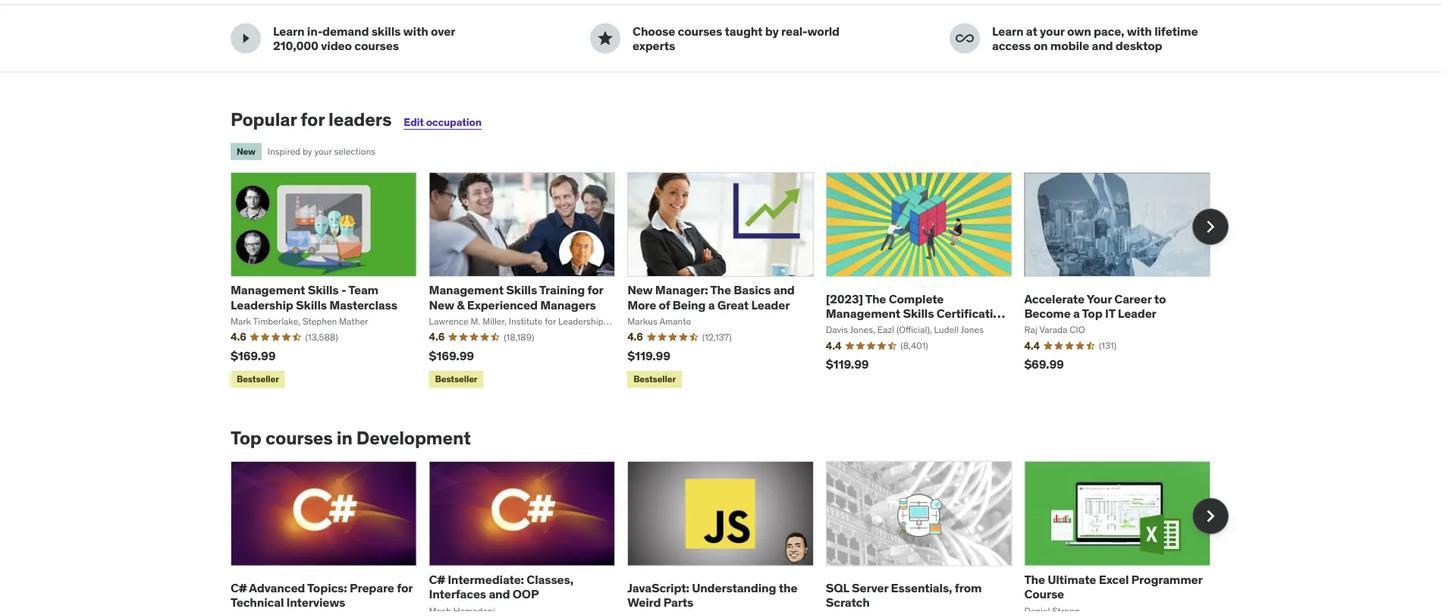 Task type: vqa. For each thing, say whether or not it's contained in the screenshot.
Learn related to Learn in-demand skills with over 210,000 video courses
yes



Task type: locate. For each thing, give the bounding box(es) containing it.
mobile
[[1050, 38, 1089, 53]]

course inside [2023] the complete management skills certification course
[[826, 320, 866, 335]]

0 horizontal spatial leader
[[751, 297, 790, 312]]

1 vertical spatial top
[[231, 427, 262, 449]]

0 horizontal spatial c#
[[231, 580, 247, 595]]

the
[[710, 282, 731, 298], [865, 291, 886, 306], [1024, 571, 1045, 587]]

0 vertical spatial your
[[1040, 23, 1065, 39]]

technical
[[231, 594, 284, 610]]

c# advanced topics: prepare for technical interviews
[[231, 580, 413, 610]]

with right pace,
[[1127, 23, 1152, 39]]

0 horizontal spatial with
[[403, 23, 428, 39]]

c# inside c# advanced topics: prepare for technical interviews
[[231, 580, 247, 595]]

with
[[403, 23, 428, 39], [1127, 23, 1152, 39]]

1 horizontal spatial top
[[1082, 305, 1103, 321]]

0 horizontal spatial a
[[708, 297, 715, 312]]

0 horizontal spatial medium image
[[596, 29, 614, 48]]

and for new manager: the basics and more of being a great leader
[[773, 282, 795, 298]]

and for c# intermediate: classes, interfaces and oop
[[489, 586, 510, 602]]

your inside learn at your own pace, with lifetime access on mobile and desktop
[[1040, 23, 1065, 39]]

1 horizontal spatial learn
[[992, 23, 1024, 39]]

courses left in
[[265, 427, 333, 449]]

2 horizontal spatial management
[[826, 305, 900, 321]]

the ultimate excel programmer course
[[1024, 571, 1202, 602]]

by left real-
[[765, 23, 779, 39]]

and right own
[[1092, 38, 1113, 53]]

1 vertical spatial carousel element
[[231, 461, 1229, 612]]

sql server essentials, from scratch
[[826, 580, 982, 610]]

1 carousel element from the top
[[231, 172, 1229, 391]]

popular for leaders
[[231, 108, 392, 131]]

1 horizontal spatial management
[[429, 282, 504, 298]]

new
[[237, 145, 255, 157], [627, 282, 653, 298], [429, 297, 454, 312]]

manager:
[[655, 282, 708, 298]]

new left of
[[627, 282, 653, 298]]

0 vertical spatial and
[[1092, 38, 1113, 53]]

1 horizontal spatial medium image
[[956, 29, 974, 48]]

course down [2023]
[[826, 320, 866, 335]]

2 carousel element from the top
[[231, 461, 1229, 612]]

by inside the choose courses taught by real-world experts
[[765, 23, 779, 39]]

0 vertical spatial course
[[826, 320, 866, 335]]

of
[[659, 297, 670, 312]]

1 horizontal spatial course
[[1024, 586, 1064, 602]]

210,000
[[273, 38, 318, 53]]

accelerate your career to become a top it leader
[[1024, 291, 1166, 321]]

[2023]
[[826, 291, 863, 306]]

1 horizontal spatial with
[[1127, 23, 1152, 39]]

choose
[[633, 23, 675, 39]]

2 horizontal spatial for
[[587, 282, 603, 298]]

learn inside learn in-demand skills with over 210,000 video courses
[[273, 23, 305, 39]]

the left ultimate
[[1024, 571, 1045, 587]]

certification
[[937, 305, 1007, 321]]

courses
[[678, 23, 722, 39], [354, 38, 399, 53], [265, 427, 333, 449]]

courses left taught on the right of the page
[[678, 23, 722, 39]]

learn for learn in-demand skills with over 210,000 video courses
[[273, 23, 305, 39]]

parts
[[663, 594, 693, 610]]

inspired by your selections
[[268, 145, 375, 157]]

your for at
[[1040, 23, 1065, 39]]

to
[[1154, 291, 1166, 306]]

your
[[1087, 291, 1112, 306]]

0 vertical spatial next image
[[1198, 215, 1223, 239]]

2 next image from the top
[[1198, 504, 1223, 528]]

for inside management skills training for new & experienced managers
[[587, 282, 603, 298]]

your left the selections
[[314, 145, 332, 157]]

new inside new manager: the basics and more of being a great leader
[[627, 282, 653, 298]]

top
[[1082, 305, 1103, 321], [231, 427, 262, 449]]

[2023] the complete management skills certification course link
[[826, 291, 1007, 335]]

learn for learn at your own pace, with lifetime access on mobile and desktop
[[992, 23, 1024, 39]]

medium image left 'access'
[[956, 29, 974, 48]]

0 vertical spatial carousel element
[[231, 172, 1229, 391]]

management
[[231, 282, 305, 298], [429, 282, 504, 298], [826, 305, 900, 321]]

1 with from the left
[[403, 23, 428, 39]]

0 horizontal spatial by
[[303, 145, 312, 157]]

skills inside [2023] the complete management skills certification course
[[903, 305, 934, 321]]

accelerate your career to become a top it leader link
[[1024, 291, 1166, 321]]

sql
[[826, 580, 849, 595]]

c# left intermediate:
[[429, 571, 445, 587]]

being
[[673, 297, 706, 312]]

1 medium image from the left
[[596, 29, 614, 48]]

courses right video
[[354, 38, 399, 53]]

1 horizontal spatial the
[[865, 291, 886, 306]]

next image for to
[[1198, 215, 1223, 239]]

next image
[[1198, 215, 1223, 239], [1198, 504, 1223, 528]]

new inside management skills training for new & experienced managers
[[429, 297, 454, 312]]

a left great
[[708, 297, 715, 312]]

development
[[356, 427, 471, 449]]

lifetime
[[1155, 23, 1198, 39]]

0 vertical spatial top
[[1082, 305, 1103, 321]]

management inside management skills - team leadership skills masterclass
[[231, 282, 305, 298]]

essentials,
[[891, 580, 952, 595]]

0 vertical spatial for
[[301, 108, 325, 131]]

new left &
[[429, 297, 454, 312]]

excel
[[1099, 571, 1129, 587]]

1 horizontal spatial by
[[765, 23, 779, 39]]

course inside the ultimate excel programmer course
[[1024, 586, 1064, 602]]

the left basics
[[710, 282, 731, 298]]

server
[[852, 580, 888, 595]]

1 horizontal spatial a
[[1073, 305, 1080, 321]]

1 horizontal spatial leader
[[1118, 305, 1156, 321]]

c# for c# advanced topics: prepare for technical interviews
[[231, 580, 247, 595]]

learn left at
[[992, 23, 1024, 39]]

new manager: the basics and more of being a great leader link
[[627, 282, 795, 312]]

1 vertical spatial and
[[773, 282, 795, 298]]

2 learn from the left
[[992, 23, 1024, 39]]

learn
[[273, 23, 305, 39], [992, 23, 1024, 39]]

leader right great
[[751, 297, 790, 312]]

1 horizontal spatial c#
[[429, 571, 445, 587]]

your for by
[[314, 145, 332, 157]]

1 horizontal spatial new
[[429, 297, 454, 312]]

1 vertical spatial course
[[1024, 586, 1064, 602]]

with left the over
[[403, 23, 428, 39]]

c# inside c# intermediate: classes, interfaces and oop
[[429, 571, 445, 587]]

course
[[826, 320, 866, 335], [1024, 586, 1064, 602]]

2 horizontal spatial and
[[1092, 38, 1113, 53]]

new manager: the basics and more of being a great leader
[[627, 282, 795, 312]]

a inside accelerate your career to become a top it leader
[[1073, 305, 1080, 321]]

0 horizontal spatial your
[[314, 145, 332, 157]]

0 horizontal spatial courses
[[265, 427, 333, 449]]

at
[[1026, 23, 1037, 39]]

c#
[[429, 571, 445, 587], [231, 580, 247, 595]]

by
[[765, 23, 779, 39], [303, 145, 312, 157]]

0 vertical spatial by
[[765, 23, 779, 39]]

new down popular
[[237, 145, 255, 157]]

choose courses taught by real-world experts
[[633, 23, 840, 53]]

next image for programmer
[[1198, 504, 1223, 528]]

2 horizontal spatial courses
[[678, 23, 722, 39]]

by right inspired
[[303, 145, 312, 157]]

medium image
[[596, 29, 614, 48], [956, 29, 974, 48]]

for right prepare
[[397, 580, 413, 595]]

leader right "it"
[[1118, 305, 1156, 321]]

1 horizontal spatial your
[[1040, 23, 1065, 39]]

occupation
[[426, 115, 482, 129]]

1 vertical spatial for
[[587, 282, 603, 298]]

the ultimate excel programmer course link
[[1024, 571, 1202, 602]]

the right [2023]
[[865, 291, 886, 306]]

skills inside management skills training for new & experienced managers
[[506, 282, 537, 298]]

1 vertical spatial your
[[314, 145, 332, 157]]

management inside [2023] the complete management skills certification course
[[826, 305, 900, 321]]

course left excel
[[1024, 586, 1064, 602]]

0 horizontal spatial course
[[826, 320, 866, 335]]

2 horizontal spatial new
[[627, 282, 653, 298]]

become
[[1024, 305, 1071, 321]]

0 horizontal spatial and
[[489, 586, 510, 602]]

from
[[955, 580, 982, 595]]

leader inside accelerate your career to become a top it leader
[[1118, 305, 1156, 321]]

new for new manager: the basics and more of being a great leader
[[627, 282, 653, 298]]

1 vertical spatial next image
[[1198, 504, 1223, 528]]

accelerate
[[1024, 291, 1085, 306]]

2 vertical spatial for
[[397, 580, 413, 595]]

0 horizontal spatial top
[[231, 427, 262, 449]]

1 horizontal spatial courses
[[354, 38, 399, 53]]

world
[[807, 23, 840, 39]]

2 vertical spatial and
[[489, 586, 510, 602]]

advanced
[[249, 580, 305, 595]]

0 horizontal spatial learn
[[273, 23, 305, 39]]

your right at
[[1040, 23, 1065, 39]]

managers
[[540, 297, 596, 312]]

0 horizontal spatial for
[[301, 108, 325, 131]]

the inside [2023] the complete management skills certification course
[[865, 291, 886, 306]]

0 horizontal spatial management
[[231, 282, 305, 298]]

medium image left the experts
[[596, 29, 614, 48]]

programmer
[[1131, 571, 1202, 587]]

leader inside new manager: the basics and more of being a great leader
[[751, 297, 790, 312]]

basics
[[734, 282, 771, 298]]

edit
[[404, 115, 424, 129]]

and inside c# intermediate: classes, interfaces and oop
[[489, 586, 510, 602]]

team
[[348, 282, 378, 298]]

2 horizontal spatial the
[[1024, 571, 1045, 587]]

and right basics
[[773, 282, 795, 298]]

management for skills
[[231, 282, 305, 298]]

learn left in-
[[273, 23, 305, 39]]

skills
[[308, 282, 339, 298], [506, 282, 537, 298], [296, 297, 327, 312], [903, 305, 934, 321]]

management skills training for new & experienced managers link
[[429, 282, 603, 312]]

1 horizontal spatial and
[[773, 282, 795, 298]]

courses inside the choose courses taught by real-world experts
[[678, 23, 722, 39]]

and left oop
[[489, 586, 510, 602]]

for right training
[[587, 282, 603, 298]]

0 horizontal spatial the
[[710, 282, 731, 298]]

management inside management skills training for new & experienced managers
[[429, 282, 504, 298]]

a left your
[[1073, 305, 1080, 321]]

carousel element
[[231, 172, 1229, 391], [231, 461, 1229, 612]]

1 next image from the top
[[1198, 215, 1223, 239]]

learn inside learn at your own pace, with lifetime access on mobile and desktop
[[992, 23, 1024, 39]]

c# left advanced
[[231, 580, 247, 595]]

2 medium image from the left
[[956, 29, 974, 48]]

over
[[431, 23, 455, 39]]

a
[[708, 297, 715, 312], [1073, 305, 1080, 321]]

for up inspired by your selections
[[301, 108, 325, 131]]

2 with from the left
[[1127, 23, 1152, 39]]

your
[[1040, 23, 1065, 39], [314, 145, 332, 157]]

in-
[[307, 23, 322, 39]]

access
[[992, 38, 1031, 53]]

the inside the ultimate excel programmer course
[[1024, 571, 1045, 587]]

1 learn from the left
[[273, 23, 305, 39]]

1 horizontal spatial for
[[397, 580, 413, 595]]

0 horizontal spatial new
[[237, 145, 255, 157]]

and inside new manager: the basics and more of being a great leader
[[773, 282, 795, 298]]



Task type: describe. For each thing, give the bounding box(es) containing it.
taught
[[725, 23, 763, 39]]

medium image for choose
[[596, 29, 614, 48]]

intermediate:
[[448, 571, 524, 587]]

leadership
[[231, 297, 293, 312]]

complete
[[889, 291, 944, 306]]

scratch
[[826, 594, 870, 610]]

medium image
[[237, 29, 255, 48]]

on
[[1034, 38, 1048, 53]]

c# advanced topics: prepare for technical interviews link
[[231, 580, 413, 610]]

courses inside learn in-demand skills with over 210,000 video courses
[[354, 38, 399, 53]]

weird
[[627, 594, 661, 610]]

management skills - team leadership skills masterclass link
[[231, 282, 397, 312]]

career
[[1114, 291, 1152, 306]]

prepare
[[350, 580, 394, 595]]

edit occupation button
[[404, 115, 482, 129]]

javascript: understanding the weird parts link
[[627, 580, 797, 610]]

carousel element containing management skills - team leadership skills masterclass
[[231, 172, 1229, 391]]

with inside learn in-demand skills with over 210,000 video courses
[[403, 23, 428, 39]]

masterclass
[[329, 297, 397, 312]]

in
[[337, 427, 352, 449]]

inspired
[[268, 145, 300, 157]]

courses for taught
[[678, 23, 722, 39]]

with inside learn at your own pace, with lifetime access on mobile and desktop
[[1127, 23, 1152, 39]]

experts
[[633, 38, 675, 53]]

oop
[[513, 586, 539, 602]]

c# intermediate: classes, interfaces and oop
[[429, 571, 573, 602]]

interviews
[[286, 594, 345, 610]]

demand
[[322, 23, 369, 39]]

learn at your own pace, with lifetime access on mobile and desktop
[[992, 23, 1198, 53]]

popular
[[231, 108, 297, 131]]

javascript:
[[627, 580, 689, 595]]

the inside new manager: the basics and more of being a great leader
[[710, 282, 731, 298]]

and inside learn at your own pace, with lifetime access on mobile and desktop
[[1092, 38, 1113, 53]]

a inside new manager: the basics and more of being a great leader
[[708, 297, 715, 312]]

leaders
[[328, 108, 392, 131]]

topics:
[[307, 580, 347, 595]]

javascript: understanding the weird parts
[[627, 580, 797, 610]]

understanding
[[692, 580, 776, 595]]

management skills - team leadership skills masterclass
[[231, 282, 397, 312]]

experienced
[[467, 297, 538, 312]]

new for new
[[237, 145, 255, 157]]

video
[[321, 38, 352, 53]]

medium image for learn
[[956, 29, 974, 48]]

real-
[[781, 23, 807, 39]]

interfaces
[[429, 586, 486, 602]]

management skills training for new & experienced managers
[[429, 282, 603, 312]]

sql server essentials, from scratch link
[[826, 580, 982, 610]]

own
[[1067, 23, 1091, 39]]

for inside c# advanced topics: prepare for technical interviews
[[397, 580, 413, 595]]

1 vertical spatial by
[[303, 145, 312, 157]]

c# for c# intermediate: classes, interfaces and oop
[[429, 571, 445, 587]]

pace,
[[1094, 23, 1124, 39]]

edit occupation
[[404, 115, 482, 129]]

courses for in
[[265, 427, 333, 449]]

desktop
[[1116, 38, 1162, 53]]

selections
[[334, 145, 375, 157]]

great
[[717, 297, 749, 312]]

ultimate
[[1048, 571, 1096, 587]]

&
[[457, 297, 464, 312]]

it
[[1105, 305, 1115, 321]]

training
[[539, 282, 585, 298]]

more
[[627, 297, 656, 312]]

management for &
[[429, 282, 504, 298]]

-
[[341, 282, 346, 298]]

learn in-demand skills with over 210,000 video courses
[[273, 23, 455, 53]]

skills
[[371, 23, 401, 39]]

c# intermediate: classes, interfaces and oop link
[[429, 571, 573, 602]]

[2023] the complete management skills certification course
[[826, 291, 1007, 335]]

top courses in development
[[231, 427, 471, 449]]

classes,
[[527, 571, 573, 587]]

carousel element containing c# intermediate: classes, interfaces and oop
[[231, 461, 1229, 612]]

the
[[779, 580, 797, 595]]

top inside accelerate your career to become a top it leader
[[1082, 305, 1103, 321]]



